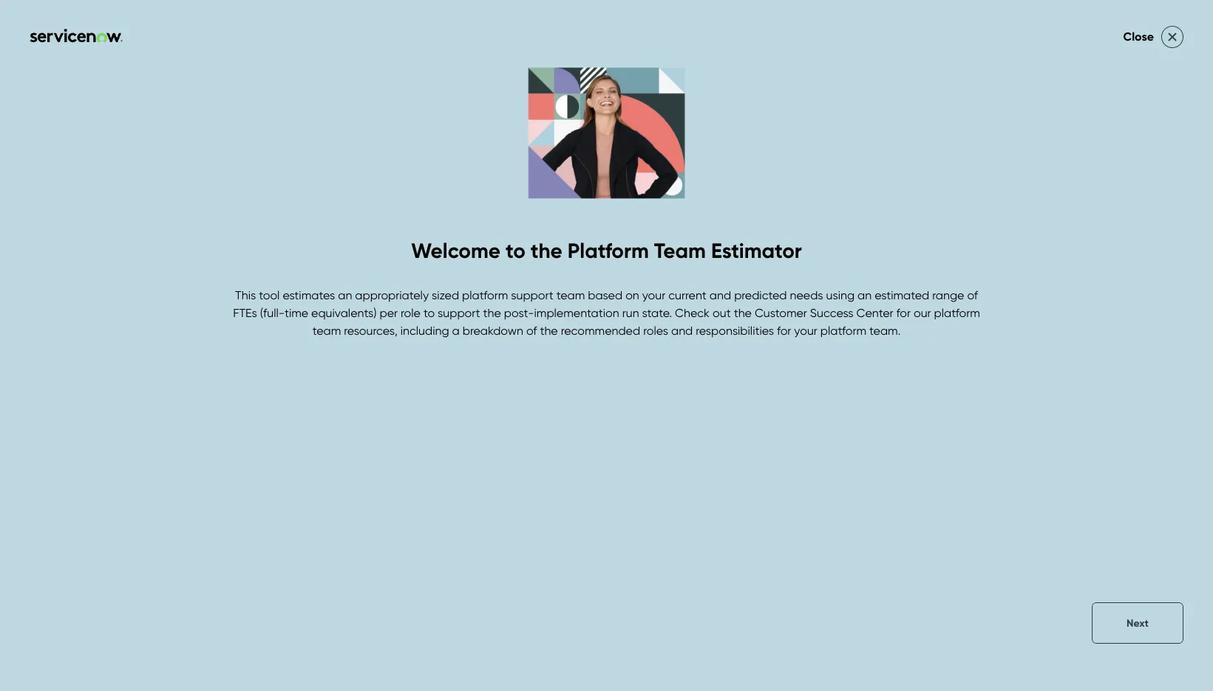 Task type: locate. For each thing, give the bounding box(es) containing it.
roles
[[643, 323, 668, 338]]

a inside this tool estimates an appropriately sized platform support team based on your current and predicted needs using an estimated range of ftes (full-time equivalents) per role to support the post-implementation run state. check out the customer success center for our platform team resources, including a breakdown of the recommended roles and responsibilities for your platform team.
[[452, 323, 460, 338]]

an up the 'center' in the right top of the page
[[858, 288, 872, 302]]

(full-
[[260, 306, 285, 320]]

for
[[897, 306, 911, 320], [777, 323, 791, 338]]

0 horizontal spatial servicenow
[[652, 162, 845, 206]]

1 horizontal spatial to
[[506, 238, 526, 264]]

range
[[933, 288, 965, 302]]

run
[[622, 306, 639, 320]]

platform up customer
[[755, 277, 801, 292]]

1 vertical spatial your
[[794, 323, 818, 338]]

support down sized
[[438, 306, 480, 320]]

a right the as
[[1112, 277, 1119, 292]]

servicenow
[[652, 162, 845, 206], [1030, 277, 1093, 292]]

team
[[1003, 162, 1091, 206], [654, 238, 706, 264]]

services
[[567, 61, 612, 76]]

a
[[1112, 277, 1119, 292], [452, 323, 460, 338]]

0 vertical spatial platform
[[854, 162, 994, 206]]

1 vertical spatial servicenow
[[1030, 277, 1093, 292]]

team
[[804, 277, 832, 292], [557, 288, 585, 302], [313, 323, 341, 338]]

platform inside servicenow platform team estimator
[[854, 162, 994, 206]]

state.
[[642, 306, 672, 320]]

our
[[914, 306, 931, 320]]

the down implementation
[[540, 323, 558, 338]]

and right events
[[455, 61, 477, 76]]

as
[[1096, 277, 1109, 292]]

on
[[626, 288, 639, 302]]

out
[[713, 306, 731, 320]]

success
[[810, 306, 854, 320]]

estimated
[[875, 288, 930, 302]]

1 vertical spatial team
[[654, 238, 706, 264]]

1 vertical spatial for
[[777, 323, 791, 338]]

0 vertical spatial a
[[1112, 277, 1119, 292]]

0 vertical spatial to
[[506, 238, 526, 264]]

your up state. on the top of the page
[[642, 288, 666, 302]]

the up post-
[[531, 238, 563, 264]]

your down customer
[[794, 323, 818, 338]]

2 horizontal spatial team
[[804, 277, 832, 292]]

1 horizontal spatial support
[[511, 288, 554, 302]]

servicenow inside your servicenow® platform team establishes, maintains, and extends servicenow as a strategic busines
[[1030, 277, 1093, 292]]

team inside your servicenow® platform team establishes, maintains, and extends servicenow as a strategic busines
[[804, 277, 832, 292]]

team up implementation
[[557, 288, 585, 302]]

this tool estimates an appropriately sized platform support team based on your current and predicted needs using an estimated range of ftes (full-time equivalents) per role to support the post-implementation run state. check out the customer success center for our platform team resources, including a breakdown of the recommended roles and responsibilities for your platform team.
[[233, 288, 980, 338]]

events
[[417, 61, 452, 76]]

0 horizontal spatial support
[[438, 306, 480, 320]]

0 vertical spatial for
[[897, 306, 911, 320]]

to up including
[[424, 306, 435, 320]]

per
[[380, 306, 398, 320]]

including
[[401, 323, 449, 338]]

resources,
[[344, 323, 398, 338]]

support
[[511, 288, 554, 302], [438, 306, 480, 320]]

platform
[[854, 162, 994, 206], [568, 238, 649, 264]]

1 vertical spatial platform
[[568, 238, 649, 264]]

0 horizontal spatial platform
[[568, 238, 649, 264]]

1 horizontal spatial team
[[1003, 162, 1091, 206]]

the up "breakdown"
[[483, 306, 501, 320]]

close
[[1124, 29, 1154, 44]]

welcome to the platform team estimator
[[411, 238, 802, 264]]

of down post-
[[526, 323, 537, 338]]

services link
[[567, 54, 612, 84]]

for down estimated
[[897, 306, 911, 320]]

an
[[338, 288, 352, 302], [858, 288, 872, 302]]

estimator up servicenow®
[[652, 208, 808, 252]]

1 horizontal spatial a
[[1112, 277, 1119, 292]]

get
[[648, 61, 669, 76]]

0 vertical spatial servicenow
[[652, 162, 845, 206]]

1 vertical spatial support
[[438, 306, 480, 320]]

the up responsibilities
[[734, 306, 752, 320]]

and up out
[[710, 288, 731, 302]]

current
[[669, 288, 707, 302]]

for down customer
[[777, 323, 791, 338]]

tool
[[259, 288, 280, 302]]

1 an from the left
[[338, 288, 352, 302]]

2 an from the left
[[858, 288, 872, 302]]

the
[[531, 238, 563, 264], [483, 306, 501, 320], [734, 306, 752, 320], [540, 323, 558, 338]]

1 horizontal spatial an
[[858, 288, 872, 302]]

0 horizontal spatial a
[[452, 323, 460, 338]]

1 horizontal spatial platform
[[854, 162, 994, 206]]

to right welcome
[[506, 238, 526, 264]]

using
[[826, 288, 855, 302]]

0 horizontal spatial your
[[642, 288, 666, 302]]

team up success
[[804, 277, 832, 292]]

customer
[[755, 306, 807, 320]]

an up "equivalents)"
[[338, 288, 352, 302]]

1 vertical spatial to
[[424, 306, 435, 320]]

0 horizontal spatial to
[[424, 306, 435, 320]]

this
[[235, 288, 256, 302]]

a right including
[[452, 323, 460, 338]]

support up post-
[[511, 288, 554, 302]]

estimator up predicted
[[711, 238, 802, 264]]

of
[[967, 288, 978, 302], [526, 323, 537, 338]]

platform down range
[[934, 306, 980, 320]]

servicenow®
[[679, 277, 752, 292]]

0 horizontal spatial an
[[338, 288, 352, 302]]

0 vertical spatial of
[[967, 288, 978, 302]]

platform
[[755, 277, 801, 292], [462, 288, 508, 302], [934, 306, 980, 320], [821, 323, 867, 338]]

servicenow platform team estimator
[[652, 162, 1091, 252]]

of right range
[[967, 288, 978, 302]]

to
[[506, 238, 526, 264], [424, 306, 435, 320]]

to inside this tool estimates an appropriately sized platform support team based on your current and predicted needs using an estimated range of ftes (full-time equivalents) per role to support the post-implementation run state. check out the customer success center for our platform team resources, including a breakdown of the recommended roles and responsibilities for your platform team.
[[424, 306, 435, 320]]

appropriately
[[355, 288, 429, 302]]

ftes
[[233, 306, 257, 320]]

and left extends
[[959, 277, 981, 292]]

1 vertical spatial of
[[526, 323, 537, 338]]

team down "equivalents)"
[[313, 323, 341, 338]]

estimator
[[652, 208, 808, 252], [711, 238, 802, 264]]

1 horizontal spatial servicenow
[[1030, 277, 1093, 292]]

equivalents)
[[311, 306, 377, 320]]

your
[[642, 288, 666, 302], [794, 323, 818, 338]]

busines
[[1173, 277, 1213, 292]]

1 vertical spatial a
[[452, 323, 460, 338]]

and
[[455, 61, 477, 76], [959, 277, 981, 292], [710, 288, 731, 302], [671, 323, 693, 338]]

0 vertical spatial team
[[1003, 162, 1091, 206]]



Task type: describe. For each thing, give the bounding box(es) containing it.
0 horizontal spatial team
[[313, 323, 341, 338]]

support
[[672, 61, 716, 76]]

extends
[[984, 277, 1027, 292]]

0 horizontal spatial team
[[654, 238, 706, 264]]

center
[[857, 306, 894, 320]]

events and webinars
[[417, 61, 531, 76]]

needs
[[790, 288, 823, 302]]

team.
[[870, 323, 901, 338]]

implementation
[[534, 306, 619, 320]]

get support link
[[648, 54, 716, 84]]

breakdown
[[463, 323, 523, 338]]

your servicenow® platform team establishes, maintains, and extends servicenow as a strategic busines
[[652, 277, 1213, 327]]

0 horizontal spatial for
[[777, 323, 791, 338]]

0 vertical spatial your
[[642, 288, 666, 302]]

and down check
[[671, 323, 693, 338]]

events and webinars link
[[417, 54, 531, 84]]

next link
[[1092, 603, 1184, 644]]

post-
[[504, 306, 534, 320]]

0 horizontal spatial of
[[526, 323, 537, 338]]

predicted
[[734, 288, 787, 302]]

your
[[652, 277, 676, 292]]

maintains,
[[901, 277, 956, 292]]

servicenow inside servicenow platform team estimator
[[652, 162, 845, 206]]

role
[[401, 306, 421, 320]]

1 horizontal spatial of
[[967, 288, 978, 302]]

welcome
[[411, 238, 501, 264]]

a inside your servicenow® platform team establishes, maintains, and extends servicenow as a strategic busines
[[1112, 277, 1119, 292]]

webinars
[[480, 61, 531, 76]]

1 horizontal spatial team
[[557, 288, 585, 302]]

time
[[285, 306, 308, 320]]

recommended
[[561, 323, 640, 338]]

establishes,
[[835, 277, 898, 292]]

0 vertical spatial support
[[511, 288, 554, 302]]

platform up "breakdown"
[[462, 288, 508, 302]]

platform inside your servicenow® platform team establishes, maintains, and extends servicenow as a strategic busines
[[755, 277, 801, 292]]

sized
[[432, 288, 459, 302]]

1 horizontal spatial your
[[794, 323, 818, 338]]

estimates
[[283, 288, 335, 302]]

next
[[1127, 617, 1149, 630]]

responsibilities
[[696, 323, 774, 338]]

platform down success
[[821, 323, 867, 338]]

estimator inside servicenow platform team estimator
[[652, 208, 808, 252]]

strategic
[[1122, 277, 1170, 292]]

get support
[[648, 61, 716, 76]]

based
[[588, 288, 623, 302]]

and inside your servicenow® platform team establishes, maintains, and extends servicenow as a strategic busines
[[959, 277, 981, 292]]

1 horizontal spatial for
[[897, 306, 911, 320]]

check
[[675, 306, 710, 320]]

team inside servicenow platform team estimator
[[1003, 162, 1091, 206]]



Task type: vqa. For each thing, say whether or not it's contained in the screenshot.
the top a
yes



